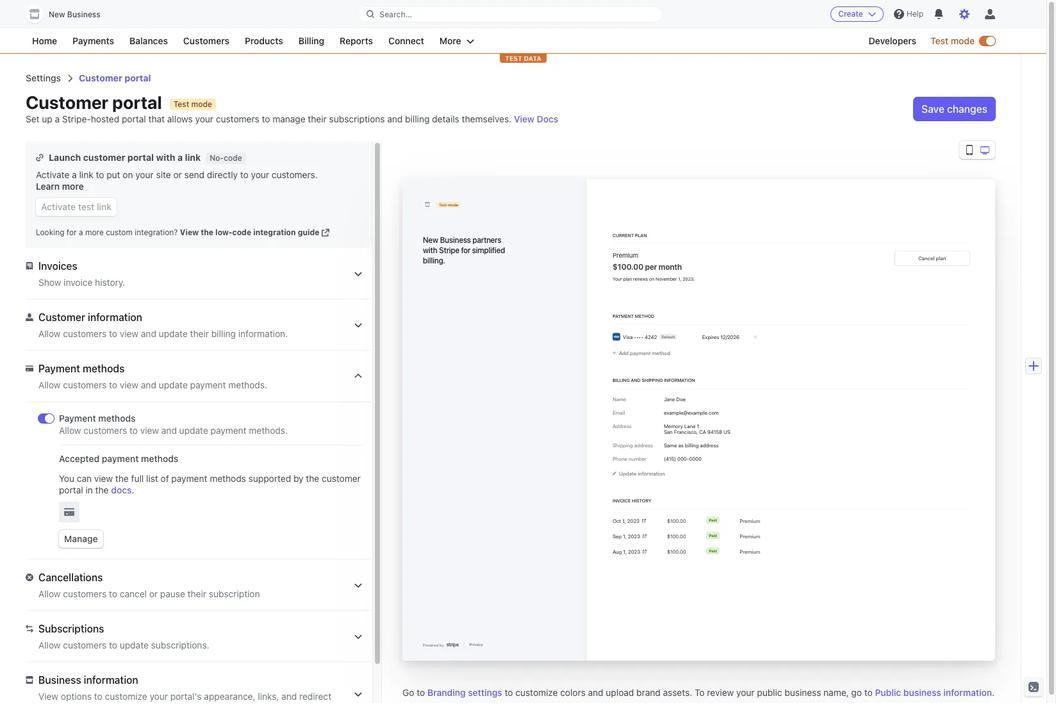 Task type: describe. For each thing, give the bounding box(es) containing it.
12/2026
[[721, 334, 740, 340]]

sep 1, 2023
[[613, 533, 640, 539]]

home
[[32, 35, 57, 46]]

2 horizontal spatial billing
[[685, 443, 699, 448]]

1 horizontal spatial view
[[180, 228, 199, 237]]

premium inside premium $100.00 per month your plan renews on november 1, 2023 .
[[613, 251, 639, 259]]

subscriptions allow customers to update subscriptions.
[[38, 623, 209, 651]]

1 vertical spatial methods.
[[249, 425, 288, 436]]

(415)
[[664, 456, 676, 462]]

update
[[619, 471, 637, 476]]

launch
[[49, 152, 81, 163]]

expires 12/2026
[[703, 334, 740, 340]]

list
[[146, 473, 158, 484]]

name
[[613, 397, 627, 402]]

0000
[[689, 456, 702, 462]]

sep
[[613, 533, 622, 539]]

set
[[26, 113, 39, 124]]

customer for portal
[[79, 72, 122, 83]]

view inside test mode set up a stripe-hosted portal that allows your customers to manage their subscriptions and billing details themselves. view docs
[[514, 113, 535, 124]]

cancel
[[919, 255, 935, 261]]

1 horizontal spatial mode
[[448, 202, 458, 207]]

activate test link button
[[36, 198, 117, 216]]

shipping
[[642, 378, 663, 383]]

email
[[613, 410, 625, 416]]

with inside partners with stripe for simplified billing.
[[423, 246, 438, 255]]

cancellations
[[38, 572, 103, 583]]

0 vertical spatial code
[[224, 153, 242, 163]]

aug 1, 2023 link
[[613, 548, 647, 556]]

1 vertical spatial new
[[423, 235, 439, 244]]

payment method
[[613, 314, 655, 319]]

example@example.com
[[664, 410, 719, 416]]

information for update
[[638, 471, 665, 476]]

powered by link
[[421, 640, 459, 648]]

1 vertical spatial .
[[993, 687, 995, 698]]

portal down that
[[128, 152, 154, 163]]

or inside cancellations allow customers to cancel or pause their subscription
[[149, 589, 158, 599]]

customers inside test mode set up a stripe-hosted portal that allows your customers to manage their subscriptions and billing details themselves. view docs
[[216, 113, 259, 124]]

low-
[[215, 228, 232, 237]]

manage link
[[59, 530, 103, 548]]

directly
[[207, 169, 238, 180]]

000-
[[678, 456, 689, 462]]

customers
[[183, 35, 229, 46]]

1 paid from the top
[[709, 518, 717, 523]]

create button
[[831, 6, 884, 22]]

view the low-code integration guide
[[180, 228, 320, 237]]

1, inside premium $100.00 per month your plan renews on november 1, 2023 .
[[678, 276, 682, 281]]

settings
[[468, 687, 502, 698]]

up
[[42, 113, 52, 124]]

reports link
[[333, 33, 380, 49]]

$100.00 right sep 1, 2023 link
[[667, 533, 686, 539]]

more button
[[433, 33, 481, 49]]

0 vertical spatial test mode
[[931, 35, 975, 46]]

2023 for aug 1, 2023
[[628, 549, 641, 555]]

number
[[629, 456, 647, 462]]

assets.
[[663, 687, 693, 698]]

privacy link
[[470, 642, 483, 648]]

2023 inside premium $100.00 per month your plan renews on november 1, 2023 .
[[683, 276, 694, 281]]

customers inside cancellations allow customers to cancel or pause their subscription
[[63, 589, 107, 599]]

$100.00 inside premium $100.00 per month your plan renews on november 1, 2023 .
[[613, 262, 644, 271]]

docs. link
[[111, 484, 134, 497]]

integration?
[[135, 228, 178, 237]]

$100.00 right aug 1, 2023 link
[[667, 549, 686, 555]]

billing.
[[423, 256, 445, 265]]

november
[[656, 276, 677, 281]]

0 vertical spatial method
[[635, 314, 655, 319]]

full
[[131, 473, 144, 484]]

and inside business information view options to customize your portal's appearance, links, and redirect
[[282, 691, 297, 702]]

information for business
[[84, 674, 138, 686]]

or inside activate a link to put on your site or send directly to your customers. learn more
[[173, 169, 182, 180]]

powered by
[[423, 643, 444, 648]]

manage
[[273, 113, 306, 124]]

to inside cancellations allow customers to cancel or pause their subscription
[[109, 589, 117, 599]]

test inside test mode set up a stripe-hosted portal that allows your customers to manage their subscriptions and billing details themselves. view docs
[[174, 99, 189, 109]]

aug 1, 2023
[[613, 549, 641, 555]]

billing link
[[292, 33, 331, 49]]

payments
[[72, 35, 114, 46]]

. inside premium $100.00 per month your plan renews on november 1, 2023 .
[[694, 276, 695, 281]]

san
[[664, 429, 673, 435]]

1, for sep 1, 2023
[[623, 533, 627, 539]]

add payment method
[[619, 350, 671, 356]]

doe
[[677, 397, 686, 402]]

billing inside 'customer information allow customers to view and update their billing information.'
[[211, 328, 236, 339]]

sep 1, 2023 link
[[613, 532, 647, 540]]

customer inside the you can view the full list of payment methods supported by the customer portal in the
[[322, 473, 361, 484]]

that
[[148, 113, 165, 124]]

simplified
[[472, 246, 505, 255]]

redirect
[[299, 691, 332, 702]]

shipping
[[613, 443, 633, 448]]

the right in
[[95, 485, 109, 496]]

more
[[440, 35, 461, 46]]

go
[[852, 687, 862, 698]]

1 address from the left
[[635, 443, 653, 448]]

a inside test mode set up a stripe-hosted portal that allows your customers to manage their subscriptions and billing details themselves. view docs
[[55, 113, 60, 124]]

0 vertical spatial payment methods allow customers to view and update payment methods.
[[38, 363, 267, 390]]

more inside activate a link to put on your site or send directly to your customers. learn more
[[62, 181, 84, 192]]

launch customer portal with a link
[[49, 152, 201, 163]]

0 vertical spatial methods.
[[228, 380, 267, 390]]

data
[[524, 54, 542, 62]]

to inside test mode set up a stripe-hosted portal that allows your customers to manage their subscriptions and billing details themselves. view docs
[[262, 113, 270, 124]]

portal inside test mode set up a stripe-hosted portal that allows your customers to manage their subscriptions and billing details themselves. view docs
[[122, 113, 146, 124]]

a down activate test link button
[[79, 228, 83, 237]]

save changes button
[[914, 97, 996, 121]]

customer information allow customers to view and update their billing information.
[[38, 312, 288, 339]]

customize for information
[[105, 691, 147, 702]]

1 vertical spatial new business
[[423, 235, 471, 244]]

activate test link
[[41, 201, 112, 212]]

1 business from the left
[[785, 687, 822, 698]]

customize for to
[[516, 687, 558, 698]]

1 vertical spatial more
[[85, 228, 104, 237]]

subscriptions
[[38, 623, 104, 635]]

test mode set up a stripe-hosted portal that allows your customers to manage their subscriptions and billing details themselves. view docs
[[26, 99, 559, 124]]

appearance,
[[204, 691, 256, 702]]

your left public
[[737, 687, 755, 698]]

customer for information
[[38, 312, 85, 323]]

hosted
[[91, 113, 119, 124]]

portal inside the you can view the full list of payment methods supported by the customer portal in the
[[59, 485, 83, 496]]

2 horizontal spatial mode
[[951, 35, 975, 46]]

branding
[[428, 687, 466, 698]]

name jane doe
[[613, 397, 686, 402]]

3 $100.00 paid premium from the top
[[667, 548, 761, 555]]

test
[[505, 54, 522, 62]]

renews
[[633, 276, 648, 281]]

ca
[[700, 429, 706, 435]]

plan for current plan
[[635, 232, 647, 238]]

invoices
[[38, 260, 77, 272]]

by inside the you can view the full list of payment methods supported by the customer portal in the
[[294, 473, 304, 484]]

oct 1, 2023
[[613, 518, 640, 524]]

stripe
[[439, 246, 460, 255]]

$100.00 right oct 1, 2023 link
[[667, 518, 686, 524]]

jane
[[664, 397, 675, 402]]

link for a
[[79, 169, 93, 180]]

link for test
[[97, 201, 112, 212]]

guide
[[298, 228, 320, 237]]

your inside test mode set up a stripe-hosted portal that allows your customers to manage their subscriptions and billing details themselves. view docs
[[195, 113, 214, 124]]

new inside button
[[49, 10, 65, 19]]

your left customers.
[[251, 169, 269, 180]]

0 vertical spatial for
[[67, 228, 77, 237]]

themselves.
[[462, 113, 512, 124]]

0 vertical spatial customer
[[83, 152, 125, 163]]

can
[[77, 473, 92, 484]]

notifications image
[[934, 9, 944, 19]]

Search… text field
[[359, 6, 662, 22]]

docs.
[[111, 485, 134, 496]]

per
[[645, 262, 657, 271]]

phone
[[613, 456, 628, 462]]

colors
[[560, 687, 586, 698]]

public
[[757, 687, 783, 698]]

a inside activate a link to put on your site or send directly to your customers. learn more
[[72, 169, 77, 180]]

balances link
[[123, 33, 174, 49]]

default
[[662, 334, 675, 339]]

manage
[[64, 533, 98, 544]]



Task type: vqa. For each thing, say whether or not it's contained in the screenshot.
Payment links
no



Task type: locate. For each thing, give the bounding box(es) containing it.
more up activate test link
[[62, 181, 84, 192]]

1 $100.00 paid premium from the top
[[667, 518, 761, 524]]

information for customer
[[88, 312, 142, 323]]

activate inside activate a link to put on your site or send directly to your customers. learn more
[[36, 169, 69, 180]]

subscriptions.
[[151, 640, 209, 651]]

portal down balances link
[[125, 72, 151, 83]]

2023
[[683, 276, 694, 281], [628, 518, 640, 524], [628, 533, 640, 539], [628, 549, 641, 555]]

0 horizontal spatial on
[[123, 169, 133, 180]]

your inside business information view options to customize your portal's appearance, links, and redirect
[[150, 691, 168, 702]]

link left put
[[79, 169, 93, 180]]

payment inside add payment method link
[[630, 350, 651, 356]]

test mode up stripe
[[439, 202, 458, 207]]

information inside button
[[638, 471, 665, 476]]

public business information link
[[875, 687, 993, 699]]

1, for oct 1, 2023
[[623, 518, 626, 524]]

portal left that
[[122, 113, 146, 124]]

address
[[613, 423, 632, 429]]

1 vertical spatial by
[[440, 643, 444, 648]]

2023 for sep 1, 2023
[[628, 533, 640, 539]]

billing left reports
[[299, 35, 324, 46]]

2 vertical spatial billing
[[685, 443, 699, 448]]

0 vertical spatial by
[[294, 473, 304, 484]]

0 vertical spatial payment
[[613, 314, 634, 319]]

2 address from the left
[[700, 443, 719, 448]]

their inside 'customer information allow customers to view and update their billing information.'
[[190, 328, 209, 339]]

0 vertical spatial view
[[514, 113, 535, 124]]

save changes
[[922, 103, 988, 115]]

update inside 'customer information allow customers to view and update their billing information.'
[[159, 328, 188, 339]]

changes
[[947, 103, 988, 115]]

view left "options"
[[38, 691, 58, 702]]

code up directly
[[224, 153, 242, 163]]

to inside subscriptions allow customers to update subscriptions.
[[109, 640, 117, 651]]

view left docs
[[514, 113, 535, 124]]

0 horizontal spatial billing
[[299, 35, 324, 46]]

1 horizontal spatial for
[[461, 246, 471, 255]]

2 vertical spatial test
[[439, 202, 447, 207]]

0 horizontal spatial view
[[38, 691, 58, 702]]

1 horizontal spatial or
[[173, 169, 182, 180]]

no-code
[[210, 153, 242, 163]]

1, for aug 1, 2023
[[623, 549, 627, 555]]

connect link
[[382, 33, 431, 49]]

billing up name
[[613, 378, 630, 383]]

0 vertical spatial mode
[[951, 35, 975, 46]]

$100.00 paid premium
[[667, 518, 761, 524], [667, 533, 761, 539], [667, 548, 761, 555]]

0 horizontal spatial test mode
[[439, 202, 458, 207]]

1 vertical spatial payment
[[38, 363, 80, 374]]

2023 down sep 1, 2023 link
[[628, 549, 641, 555]]

customers inside 'customer information allow customers to view and update their billing information.'
[[63, 328, 107, 339]]

$100.00 up your
[[613, 262, 644, 271]]

94158
[[708, 429, 723, 435]]

1 horizontal spatial customer
[[322, 473, 361, 484]]

allow inside 'customer information allow customers to view and update their billing information.'
[[38, 328, 61, 339]]

the up docs.
[[115, 473, 129, 484]]

methods. up supported
[[249, 425, 288, 436]]

plan for cancel plan
[[936, 255, 947, 261]]

branding settings link
[[428, 687, 502, 699]]

review
[[707, 687, 734, 698]]

or left 'pause'
[[149, 589, 158, 599]]

oct
[[613, 518, 621, 524]]

your right allows
[[195, 113, 214, 124]]

1, right 'sep'
[[623, 533, 627, 539]]

0 vertical spatial new
[[49, 10, 65, 19]]

1 vertical spatial test
[[174, 99, 189, 109]]

code left integration
[[232, 228, 251, 237]]

4242
[[645, 334, 657, 340]]

link right test on the top left
[[97, 201, 112, 212]]

1 horizontal spatial with
[[423, 246, 438, 255]]

0 vertical spatial billing
[[405, 113, 430, 124]]

to inside 'customer information allow customers to view and update their billing information.'
[[109, 328, 117, 339]]

customers inside subscriptions allow customers to update subscriptions.
[[63, 640, 107, 651]]

billing inside test mode set up a stripe-hosted portal that allows your customers to manage their subscriptions and billing details themselves. view docs
[[405, 113, 430, 124]]

1 vertical spatial billing
[[211, 328, 236, 339]]

2 horizontal spatial test
[[931, 35, 949, 46]]

1 horizontal spatial by
[[440, 643, 444, 648]]

.
[[694, 276, 695, 281], [993, 687, 995, 698]]

activate inside button
[[41, 201, 76, 212]]

methods inside the you can view the full list of payment methods supported by the customer portal in the
[[210, 473, 246, 484]]

upload
[[606, 687, 634, 698]]

0 vertical spatial or
[[173, 169, 182, 180]]

business right public
[[785, 687, 822, 698]]

1, right oct
[[623, 518, 626, 524]]

go
[[403, 687, 414, 698]]

by right supported
[[294, 473, 304, 484]]

0 vertical spatial test
[[931, 35, 949, 46]]

0 horizontal spatial business
[[785, 687, 822, 698]]

business up payments
[[67, 10, 100, 19]]

0 horizontal spatial link
[[79, 169, 93, 180]]

on inside premium $100.00 per month your plan renews on november 1, 2023 .
[[650, 276, 655, 281]]

their right 'pause'
[[188, 589, 206, 599]]

2 horizontal spatial link
[[185, 152, 201, 163]]

settings
[[26, 72, 61, 83]]

0 vertical spatial $100.00 paid premium
[[667, 518, 761, 524]]

1 horizontal spatial .
[[993, 687, 995, 698]]

0 vertical spatial new business
[[49, 10, 100, 19]]

and inside test mode set up a stripe-hosted portal that allows your customers to manage their subscriptions and billing details themselves. view docs
[[387, 113, 403, 124]]

1 vertical spatial test mode
[[439, 202, 458, 207]]

on right renews
[[650, 276, 655, 281]]

allow inside cancellations allow customers to cancel or pause their subscription
[[38, 589, 61, 599]]

business up "options"
[[38, 674, 81, 686]]

new business up stripe
[[423, 235, 471, 244]]

customize right "options"
[[105, 691, 147, 702]]

partners
[[473, 235, 502, 244]]

0 vertical spatial activate
[[36, 169, 69, 180]]

payment methods allow customers to view and update payment methods. up "of"
[[59, 413, 288, 436]]

on right put
[[123, 169, 133, 180]]

1 horizontal spatial new
[[423, 235, 439, 244]]

customer
[[79, 72, 122, 83], [38, 312, 85, 323]]

the right supported
[[306, 473, 319, 484]]

plan inside premium $100.00 per month your plan renews on november 1, 2023 .
[[623, 276, 632, 281]]

your left the portal's
[[150, 691, 168, 702]]

view inside business information view options to customize your portal's appearance, links, and redirect
[[38, 691, 58, 702]]

or right site
[[173, 169, 182, 180]]

links,
[[258, 691, 279, 702]]

1 vertical spatial or
[[149, 589, 158, 599]]

1 vertical spatial with
[[423, 246, 438, 255]]

current plan
[[613, 232, 647, 238]]

their right "manage"
[[308, 113, 327, 124]]

1, right november
[[678, 276, 682, 281]]

by left stripe image
[[440, 643, 444, 648]]

save
[[922, 103, 945, 115]]

1 vertical spatial payment methods allow customers to view and update payment methods.
[[59, 413, 288, 436]]

allow inside subscriptions allow customers to update subscriptions.
[[38, 640, 61, 651]]

3 paid from the top
[[709, 548, 717, 553]]

2 horizontal spatial view
[[514, 113, 535, 124]]

2 vertical spatial business
[[38, 674, 81, 686]]

0 horizontal spatial with
[[156, 152, 175, 163]]

learn
[[36, 181, 60, 192]]

shipping address same as billing address
[[613, 443, 719, 448]]

stripe image
[[447, 643, 459, 648]]

1 vertical spatial link
[[79, 169, 93, 180]]

their inside test mode set up a stripe-hosted portal that allows your customers to manage their subscriptions and billing details themselves. view docs
[[308, 113, 327, 124]]

method down default
[[652, 350, 671, 356]]

with up site
[[156, 152, 175, 163]]

with
[[156, 152, 175, 163], [423, 246, 438, 255]]

paid
[[709, 518, 717, 523], [709, 533, 717, 538], [709, 548, 717, 553]]

update information button
[[613, 470, 665, 477]]

for right the looking
[[67, 228, 77, 237]]

payment inside the you can view the full list of payment methods supported by the customer portal in the
[[171, 473, 207, 484]]

0 horizontal spatial customer
[[83, 152, 125, 163]]

portal down you
[[59, 485, 83, 496]]

activate for activate test link
[[41, 201, 76, 212]]

1 horizontal spatial billing
[[405, 113, 430, 124]]

0 vertical spatial customer
[[79, 72, 122, 83]]

create
[[839, 9, 863, 19]]

1 vertical spatial paid
[[709, 533, 717, 538]]

customize left colors at the bottom right of page
[[516, 687, 558, 698]]

expires
[[703, 334, 719, 340]]

new business inside new business button
[[49, 10, 100, 19]]

2023 up sep 1, 2023 link
[[628, 518, 640, 524]]

method up visa •••• 4242 default
[[635, 314, 655, 319]]

information inside 'customer information allow customers to view and update their billing information.'
[[88, 312, 142, 323]]

business inside business information view options to customize your portal's appearance, links, and redirect
[[38, 674, 81, 686]]

update inside subscriptions allow customers to update subscriptions.
[[120, 640, 149, 651]]

integration
[[253, 228, 296, 237]]

developers
[[869, 35, 917, 46]]

Search… search field
[[359, 6, 662, 22]]

2023 inside sep 1, 2023 link
[[628, 533, 640, 539]]

0 vertical spatial link
[[185, 152, 201, 163]]

0 horizontal spatial billing
[[211, 328, 236, 339]]

billing for billing
[[299, 35, 324, 46]]

history
[[632, 498, 652, 504]]

docs
[[537, 113, 559, 124]]

customer inside 'customer information allow customers to view and update their billing information.'
[[38, 312, 85, 323]]

address down 94158 on the bottom of page
[[700, 443, 719, 448]]

view inside 'customer information allow customers to view and update their billing information.'
[[120, 328, 139, 339]]

1 horizontal spatial plan
[[635, 232, 647, 238]]

test up allows
[[174, 99, 189, 109]]

invoice
[[64, 277, 93, 288]]

billing right "as"
[[685, 443, 699, 448]]

billing for billing and shipping information
[[613, 378, 630, 383]]

a down launch
[[72, 169, 77, 180]]

test up stripe
[[439, 202, 447, 207]]

new business up payments
[[49, 10, 100, 19]]

oct 1, 2023 link
[[613, 517, 647, 525]]

0 vertical spatial business
[[67, 10, 100, 19]]

address memory lane 1 san francisco, ca 94158 us
[[613, 423, 731, 435]]

information inside business information view options to customize your portal's appearance, links, and redirect
[[84, 674, 138, 686]]

a right up
[[55, 113, 60, 124]]

0 horizontal spatial .
[[694, 276, 695, 281]]

view right integration?
[[180, 228, 199, 237]]

billing left information.
[[211, 328, 236, 339]]

2 vertical spatial $100.00 paid premium
[[667, 548, 761, 555]]

address up number
[[635, 443, 653, 448]]

test
[[931, 35, 949, 46], [174, 99, 189, 109], [439, 202, 447, 207]]

0 horizontal spatial new
[[49, 10, 65, 19]]

2 vertical spatial payment
[[59, 413, 96, 424]]

payments link
[[66, 33, 121, 49]]

for inside partners with stripe for simplified billing.
[[461, 246, 471, 255]]

of
[[161, 473, 169, 484]]

as
[[679, 443, 684, 448]]

0 vertical spatial their
[[308, 113, 327, 124]]

information.
[[238, 328, 288, 339]]

customer down payments link
[[79, 72, 122, 83]]

0 horizontal spatial address
[[635, 443, 653, 448]]

1 vertical spatial their
[[190, 328, 209, 339]]

send
[[184, 169, 205, 180]]

1 vertical spatial customer
[[322, 473, 361, 484]]

0 horizontal spatial new business
[[49, 10, 100, 19]]

customers.
[[272, 169, 318, 180]]

2 vertical spatial plan
[[623, 276, 632, 281]]

0 vertical spatial on
[[123, 169, 133, 180]]

the left "low-"
[[201, 228, 214, 237]]

subscription
[[209, 589, 260, 599]]

activate for activate a link to put on your site or send directly to your customers. learn more
[[36, 169, 69, 180]]

same
[[664, 443, 677, 448]]

1 vertical spatial for
[[461, 246, 471, 255]]

business up stripe
[[440, 235, 471, 244]]

0 vertical spatial .
[[694, 276, 695, 281]]

new up billing. on the left of page
[[423, 235, 439, 244]]

link inside button
[[97, 201, 112, 212]]

1 vertical spatial method
[[652, 350, 671, 356]]

link inside activate a link to put on your site or send directly to your customers. learn more
[[79, 169, 93, 180]]

2 horizontal spatial plan
[[936, 255, 947, 261]]

customers
[[216, 113, 259, 124], [63, 328, 107, 339], [63, 380, 107, 390], [84, 425, 127, 436], [63, 589, 107, 599], [63, 640, 107, 651]]

0 vertical spatial paid
[[709, 518, 717, 523]]

link up the send at the top left of page
[[185, 152, 201, 163]]

their left information.
[[190, 328, 209, 339]]

a up activate a link to put on your site or send directly to your customers. learn more
[[178, 152, 183, 163]]

and inside 'customer information allow customers to view and update their billing information.'
[[141, 328, 156, 339]]

1 vertical spatial plan
[[936, 255, 947, 261]]

activate up the learn
[[36, 169, 69, 180]]

1 vertical spatial business
[[440, 235, 471, 244]]

your left site
[[135, 169, 154, 180]]

no-
[[210, 153, 224, 163]]

0 vertical spatial billing
[[299, 35, 324, 46]]

0 horizontal spatial more
[[62, 181, 84, 192]]

details
[[432, 113, 460, 124]]

to inside business information view options to customize your portal's appearance, links, and redirect
[[94, 691, 102, 702]]

test down notifications image
[[931, 35, 949, 46]]

us
[[724, 429, 731, 435]]

plan right cancel
[[936, 255, 947, 261]]

more left custom
[[85, 228, 104, 237]]

cancel
[[120, 589, 147, 599]]

you
[[59, 473, 74, 484]]

more
[[62, 181, 84, 192], [85, 228, 104, 237]]

2023 inside oct 1, 2023 link
[[628, 518, 640, 524]]

new up the home
[[49, 10, 65, 19]]

billing
[[405, 113, 430, 124], [211, 328, 236, 339], [685, 443, 699, 448]]

search…
[[380, 9, 412, 19]]

partners with stripe for simplified billing.
[[423, 235, 505, 265]]

premium $100.00 per month your plan renews on november 1, 2023 .
[[613, 251, 695, 281]]

with up billing. on the left of page
[[423, 246, 438, 255]]

business right the public
[[904, 687, 942, 698]]

0 vertical spatial more
[[62, 181, 84, 192]]

on inside activate a link to put on your site or send directly to your customers. learn more
[[123, 169, 133, 180]]

2023 right november
[[683, 276, 694, 281]]

1 vertical spatial billing
[[613, 378, 630, 383]]

their inside cancellations allow customers to cancel or pause their subscription
[[188, 589, 206, 599]]

customer down show on the top left
[[38, 312, 85, 323]]

test data
[[505, 54, 542, 62]]

1, right aug
[[623, 549, 627, 555]]

0 vertical spatial with
[[156, 152, 175, 163]]

1 horizontal spatial address
[[700, 443, 719, 448]]

2 paid from the top
[[709, 533, 717, 538]]

allows
[[167, 113, 193, 124]]

1 horizontal spatial new business
[[423, 235, 471, 244]]

methods. down information.
[[228, 380, 267, 390]]

2 vertical spatial link
[[97, 201, 112, 212]]

billing left details
[[405, 113, 430, 124]]

0 horizontal spatial for
[[67, 228, 77, 237]]

••••
[[634, 334, 644, 340]]

2 business from the left
[[904, 687, 942, 698]]

0 horizontal spatial plan
[[623, 276, 632, 281]]

payment
[[613, 314, 634, 319], [38, 363, 80, 374], [59, 413, 96, 424]]

2 vertical spatial view
[[38, 691, 58, 702]]

0 horizontal spatial or
[[149, 589, 158, 599]]

a
[[55, 113, 60, 124], [178, 152, 183, 163], [72, 169, 77, 180], [79, 228, 83, 237]]

plan right current
[[635, 232, 647, 238]]

2023 up aug 1, 2023 link
[[628, 533, 640, 539]]

0 horizontal spatial by
[[294, 473, 304, 484]]

customize inside business information view options to customize your portal's appearance, links, and redirect
[[105, 691, 147, 702]]

1 vertical spatial $100.00 paid premium
[[667, 533, 761, 539]]

for right stripe
[[461, 246, 471, 255]]

1 vertical spatial on
[[650, 276, 655, 281]]

2023 for oct 1, 2023
[[628, 518, 640, 524]]

2023 inside aug 1, 2023 link
[[628, 549, 641, 555]]

learn more link
[[36, 180, 84, 193]]

1 vertical spatial code
[[232, 228, 251, 237]]

1 horizontal spatial more
[[85, 228, 104, 237]]

portal's
[[170, 691, 202, 702]]

address
[[635, 443, 653, 448], [700, 443, 719, 448]]

2 $100.00 paid premium from the top
[[667, 533, 761, 539]]

payment
[[630, 350, 651, 356], [190, 380, 226, 390], [211, 425, 247, 436], [102, 453, 139, 464], [171, 473, 207, 484]]

activate down learn more link
[[41, 201, 76, 212]]

business inside button
[[67, 10, 100, 19]]

test mode down notifications image
[[931, 35, 975, 46]]

brand
[[637, 687, 661, 698]]

plan right your
[[623, 276, 632, 281]]

1
[[697, 423, 699, 429]]

2 vertical spatial mode
[[448, 202, 458, 207]]

business
[[67, 10, 100, 19], [440, 235, 471, 244], [38, 674, 81, 686]]

mode inside test mode set up a stripe-hosted portal that allows your customers to manage their subscriptions and billing details themselves. view docs
[[191, 99, 212, 109]]

email example@example.com
[[613, 410, 719, 416]]

methods.
[[228, 380, 267, 390], [249, 425, 288, 436]]

0 vertical spatial plan
[[635, 232, 647, 238]]

view inside the you can view the full list of payment methods supported by the customer portal in the
[[94, 473, 113, 484]]

1 horizontal spatial on
[[650, 276, 655, 281]]

add
[[619, 350, 629, 356]]

phone number (415) 000-0000
[[613, 456, 702, 462]]

0 horizontal spatial customize
[[105, 691, 147, 702]]

payment methods allow customers to view and update payment methods. down 'customer information allow customers to view and update their billing information.'
[[38, 363, 267, 390]]

1 horizontal spatial link
[[97, 201, 112, 212]]



